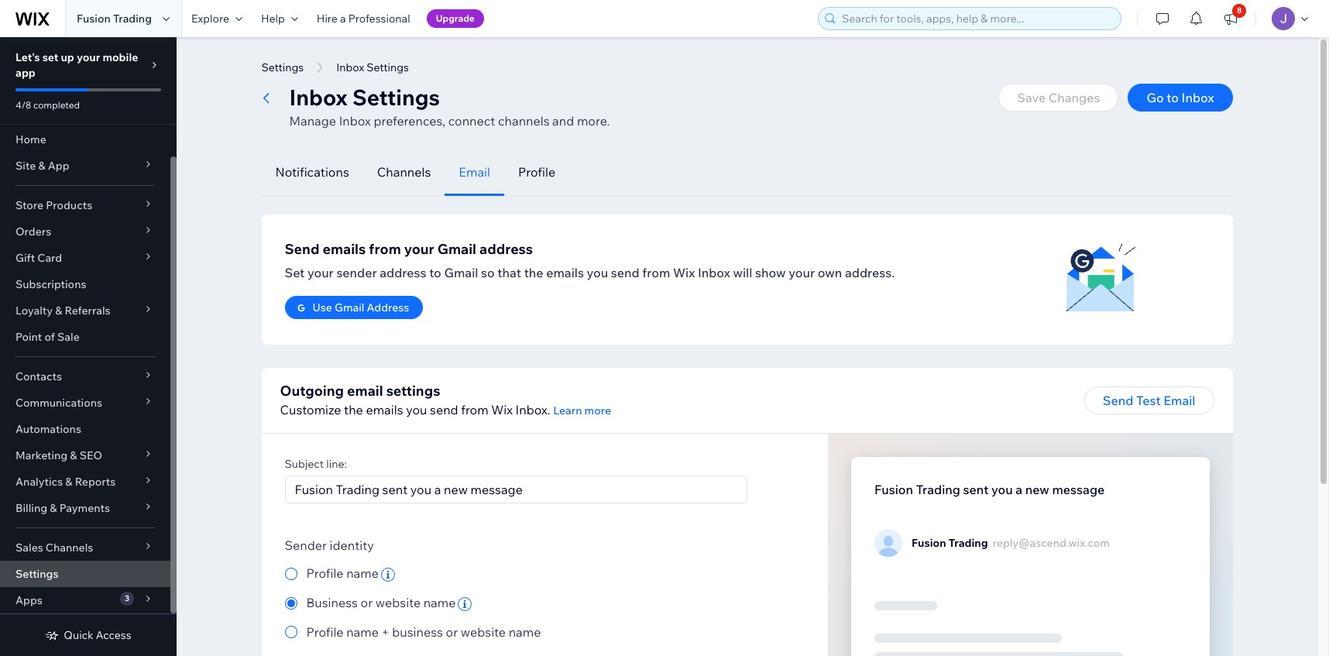 Task type: vqa. For each thing, say whether or not it's contained in the screenshot.
TO
yes



Task type: describe. For each thing, give the bounding box(es) containing it.
wix inside outgoing email settings customize the emails you send from wix inbox. learn more
[[492, 402, 513, 418]]

& for loyalty
[[55, 304, 62, 318]]

your left own
[[789, 265, 815, 281]]

so
[[481, 265, 495, 281]]

let's set up your mobile app
[[16, 50, 138, 80]]

of
[[45, 330, 55, 344]]

sent
[[964, 482, 989, 498]]

sender identity
[[285, 538, 374, 553]]

the inside send emails from your gmail address set your sender address to gmail so that the emails you send from wix inbox will show your own address.
[[524, 265, 544, 281]]

site & app
[[16, 159, 69, 173]]

loyalty
[[16, 304, 53, 318]]

payments
[[59, 501, 110, 515]]

gift
[[16, 251, 35, 265]]

hire a professional
[[317, 12, 410, 26]]

settings inside button
[[367, 60, 409, 74]]

completed
[[33, 99, 80, 111]]

inbox up manage
[[289, 84, 348, 111]]

4/8 completed
[[16, 99, 80, 111]]

use
[[313, 301, 332, 315]]

and
[[553, 113, 575, 129]]

Search for tools, apps, help & more... field
[[838, 8, 1117, 29]]

0 vertical spatial from
[[369, 240, 401, 258]]

email
[[347, 382, 383, 400]]

set
[[42, 50, 58, 64]]

referrals
[[65, 304, 111, 318]]

sales channels button
[[0, 535, 171, 561]]

1 vertical spatial emails
[[547, 265, 584, 281]]

the inside outgoing email settings customize the emails you send from wix inbox. learn more
[[344, 402, 363, 418]]

trading for fusion trading sent you a new message
[[917, 482, 961, 498]]

let's
[[16, 50, 40, 64]]

learn
[[554, 404, 582, 418]]

professional
[[349, 12, 410, 26]]

quick access
[[64, 629, 131, 643]]

line:
[[326, 457, 347, 471]]

reports
[[75, 475, 116, 489]]

analytics
[[16, 475, 63, 489]]

reply@ascend.wix.com
[[993, 536, 1111, 550]]

you inside send emails from your gmail address set your sender address to gmail so that the emails you send from wix inbox will show your own address.
[[587, 265, 609, 281]]

fusion trading sent you a new message
[[875, 482, 1105, 498]]

inbox right go at the top right of page
[[1182, 90, 1215, 105]]

subscriptions
[[16, 277, 86, 291]]

8
[[1238, 5, 1243, 16]]

use gmail address button
[[285, 296, 423, 319]]

automations link
[[0, 416, 171, 443]]

app
[[16, 66, 36, 80]]

to inside "go to inbox" button
[[1167, 90, 1180, 105]]

point of sale
[[16, 330, 80, 344]]

fusion trading
[[77, 12, 152, 26]]

address
[[367, 301, 409, 315]]

inbox down hire a professional
[[336, 60, 364, 74]]

contacts
[[16, 370, 62, 384]]

apps
[[16, 594, 42, 608]]

4/8
[[16, 99, 31, 111]]

your inside let's set up your mobile app
[[77, 50, 100, 64]]

outgoing email settings customize the emails you send from wix inbox. learn more
[[280, 382, 612, 418]]

0 horizontal spatial or
[[361, 595, 373, 611]]

more.
[[577, 113, 610, 129]]

loyalty & referrals button
[[0, 298, 171, 324]]

0 horizontal spatial website
[[376, 595, 421, 611]]

seo
[[80, 449, 102, 463]]

8 button
[[1214, 0, 1249, 37]]

help
[[261, 12, 285, 26]]

profile name + business or website name
[[307, 625, 541, 640]]

2 vertical spatial fusion
[[912, 536, 947, 550]]

site
[[16, 159, 36, 173]]

settings
[[386, 382, 441, 400]]

0 vertical spatial a
[[340, 12, 346, 26]]

send test email button
[[1085, 387, 1215, 415]]

inbox settings manage inbox preferences, connect channels and more.
[[289, 84, 610, 129]]

your right set
[[308, 265, 334, 281]]

inbox settings button
[[329, 56, 417, 79]]

& for site
[[38, 159, 45, 173]]

1 vertical spatial website
[[461, 625, 506, 640]]

emails inside outgoing email settings customize the emails you send from wix inbox. learn more
[[366, 402, 403, 418]]

analytics & reports button
[[0, 469, 171, 495]]

settings inside button
[[262, 60, 304, 74]]

business
[[307, 595, 358, 611]]

site & app button
[[0, 153, 171, 179]]

Write your email subject here… field
[[290, 477, 742, 503]]

fusion trading reply@ascend.wix.com
[[912, 536, 1111, 550]]

sales channels
[[16, 541, 93, 555]]

gift card button
[[0, 245, 171, 271]]

business
[[392, 625, 443, 640]]

sender
[[285, 538, 327, 553]]

marketing & seo button
[[0, 443, 171, 469]]

own
[[818, 265, 843, 281]]

new
[[1026, 482, 1050, 498]]

email inside "button"
[[1164, 393, 1196, 408]]

settings inside inbox settings manage inbox preferences, connect channels and more.
[[353, 84, 440, 111]]

from inside outgoing email settings customize the emails you send from wix inbox. learn more
[[461, 402, 489, 418]]

profile for profile name
[[307, 566, 344, 581]]

manage
[[289, 113, 336, 129]]

inbox.
[[516, 402, 551, 418]]

use gmail address
[[313, 301, 409, 315]]

orders button
[[0, 219, 171, 245]]

2 horizontal spatial you
[[992, 482, 1013, 498]]



Task type: locate. For each thing, give the bounding box(es) containing it.
channels
[[377, 164, 431, 180], [46, 541, 93, 555]]

1 vertical spatial a
[[1016, 482, 1023, 498]]

2 vertical spatial from
[[461, 402, 489, 418]]

send test email
[[1103, 393, 1196, 408]]

inbox settings
[[336, 60, 409, 74]]

website up +
[[376, 595, 421, 611]]

up
[[61, 50, 74, 64]]

wix left inbox.
[[492, 402, 513, 418]]

hire a professional link
[[308, 0, 420, 37]]

1 horizontal spatial send
[[611, 265, 640, 281]]

app
[[48, 159, 69, 173]]

1 horizontal spatial wix
[[673, 265, 695, 281]]

0 vertical spatial gmail
[[438, 240, 477, 258]]

&
[[38, 159, 45, 173], [55, 304, 62, 318], [70, 449, 77, 463], [65, 475, 73, 489], [50, 501, 57, 515]]

send inside "button"
[[1103, 393, 1134, 408]]

emails up sender
[[323, 240, 366, 258]]

sale
[[57, 330, 80, 344]]

marketing
[[16, 449, 68, 463]]

subject line:
[[285, 457, 347, 471]]

0 vertical spatial address
[[480, 240, 533, 258]]

access
[[96, 629, 131, 643]]

trading for fusion trading reply@ascend.wix.com
[[949, 536, 989, 550]]

you inside outgoing email settings customize the emails you send from wix inbox. learn more
[[406, 402, 427, 418]]

0 horizontal spatial send
[[430, 402, 459, 418]]

orders
[[16, 225, 51, 239]]

subscriptions link
[[0, 271, 171, 298]]

send inside send emails from your gmail address set your sender address to gmail so that the emails you send from wix inbox will show your own address.
[[285, 240, 320, 258]]

trading left sent
[[917, 482, 961, 498]]

go to inbox
[[1147, 90, 1215, 105]]

sidebar element
[[0, 37, 177, 656]]

address up that
[[480, 240, 533, 258]]

channels down preferences,
[[377, 164, 431, 180]]

settings down sales
[[16, 567, 58, 581]]

address up address
[[380, 265, 427, 281]]

trading up mobile
[[113, 12, 152, 26]]

the
[[524, 265, 544, 281], [344, 402, 363, 418]]

1 vertical spatial wix
[[492, 402, 513, 418]]

card
[[37, 251, 62, 265]]

1 vertical spatial or
[[446, 625, 458, 640]]

email
[[459, 164, 491, 180], [1164, 393, 1196, 408]]

send inside outgoing email settings customize the emails you send from wix inbox. learn more
[[430, 402, 459, 418]]

1 vertical spatial address
[[380, 265, 427, 281]]

quick
[[64, 629, 94, 643]]

communications
[[16, 396, 102, 410]]

2 vertical spatial trading
[[949, 536, 989, 550]]

1 horizontal spatial the
[[524, 265, 544, 281]]

send emails from your gmail address set your sender address to gmail so that the emails you send from wix inbox will show your own address.
[[285, 240, 895, 281]]

1 horizontal spatial address
[[480, 240, 533, 258]]

inbox left will
[[698, 265, 731, 281]]

a right hire
[[340, 12, 346, 26]]

2 vertical spatial you
[[992, 482, 1013, 498]]

& for billing
[[50, 501, 57, 515]]

billing
[[16, 501, 47, 515]]

name
[[347, 566, 379, 581], [424, 595, 456, 611], [347, 625, 379, 640], [509, 625, 541, 640]]

learn more link
[[554, 404, 612, 418]]

inbox right manage
[[339, 113, 371, 129]]

1 vertical spatial profile
[[307, 566, 344, 581]]

test
[[1137, 393, 1162, 408]]

profile name
[[307, 566, 379, 581]]

& right billing
[[50, 501, 57, 515]]

1 vertical spatial to
[[429, 265, 442, 281]]

inbox
[[336, 60, 364, 74], [289, 84, 348, 111], [1182, 90, 1215, 105], [339, 113, 371, 129], [698, 265, 731, 281]]

0 horizontal spatial you
[[406, 402, 427, 418]]

1 vertical spatial you
[[406, 402, 427, 418]]

settings
[[262, 60, 304, 74], [367, 60, 409, 74], [353, 84, 440, 111], [16, 567, 58, 581]]

0 horizontal spatial send
[[285, 240, 320, 258]]

0 vertical spatial the
[[524, 265, 544, 281]]

profile down the sender identity
[[307, 566, 344, 581]]

identity
[[330, 538, 374, 553]]

channels inside popup button
[[46, 541, 93, 555]]

& inside 'popup button'
[[65, 475, 73, 489]]

gift card
[[16, 251, 62, 265]]

fusion for fusion trading sent you a new message
[[875, 482, 914, 498]]

profile for profile name + business or website name
[[307, 625, 344, 640]]

subject
[[285, 457, 324, 471]]

send for emails
[[285, 240, 320, 258]]

2 horizontal spatial from
[[643, 265, 671, 281]]

trading for fusion trading
[[113, 12, 152, 26]]

0 horizontal spatial from
[[369, 240, 401, 258]]

email right test
[[1164, 393, 1196, 408]]

0 horizontal spatial to
[[429, 265, 442, 281]]

0 vertical spatial wix
[[673, 265, 695, 281]]

your right up
[[77, 50, 100, 64]]

settings inside sidebar element
[[16, 567, 58, 581]]

to left so
[[429, 265, 442, 281]]

trading down sent
[[949, 536, 989, 550]]

inbox inside send emails from your gmail address set your sender address to gmail so that the emails you send from wix inbox will show your own address.
[[698, 265, 731, 281]]

1 vertical spatial the
[[344, 402, 363, 418]]

send for test
[[1103, 393, 1134, 408]]

1 vertical spatial send
[[1103, 393, 1134, 408]]

point
[[16, 330, 42, 344]]

analytics & reports
[[16, 475, 116, 489]]

send left test
[[1103, 393, 1134, 408]]

email down connect
[[459, 164, 491, 180]]

settings up preferences,
[[353, 84, 440, 111]]

0 vertical spatial send
[[611, 265, 640, 281]]

profile for profile
[[519, 164, 556, 180]]

website right the 'business'
[[461, 625, 506, 640]]

to right go at the top right of page
[[1167, 90, 1180, 105]]

point of sale link
[[0, 324, 171, 350]]

& right loyalty at the top left of page
[[55, 304, 62, 318]]

or right business on the bottom left of page
[[361, 595, 373, 611]]

sender
[[337, 265, 377, 281]]

2 vertical spatial gmail
[[335, 301, 365, 315]]

wix left will
[[673, 265, 695, 281]]

option group containing profile name
[[285, 564, 748, 642]]

channels up settings link
[[46, 541, 93, 555]]

settings down professional
[[367, 60, 409, 74]]

quick access button
[[45, 629, 131, 643]]

a
[[340, 12, 346, 26], [1016, 482, 1023, 498]]

0 horizontal spatial wix
[[492, 402, 513, 418]]

automations
[[16, 422, 81, 436]]

1 horizontal spatial to
[[1167, 90, 1180, 105]]

0 vertical spatial fusion
[[77, 12, 111, 26]]

website
[[376, 595, 421, 611], [461, 625, 506, 640]]

0 vertical spatial website
[[376, 595, 421, 611]]

upgrade
[[436, 12, 475, 24]]

& right "site"
[[38, 159, 45, 173]]

store products button
[[0, 192, 171, 219]]

or right the 'business'
[[446, 625, 458, 640]]

channels
[[498, 113, 550, 129]]

1 horizontal spatial channels
[[377, 164, 431, 180]]

profile down business on the bottom left of page
[[307, 625, 344, 640]]

hire
[[317, 12, 338, 26]]

0 horizontal spatial the
[[344, 402, 363, 418]]

message
[[1053, 482, 1105, 498]]

1 vertical spatial trading
[[917, 482, 961, 498]]

1 vertical spatial channels
[[46, 541, 93, 555]]

1 vertical spatial email
[[1164, 393, 1196, 408]]

business or website name
[[307, 595, 456, 611]]

send up set
[[285, 240, 320, 258]]

products
[[46, 198, 92, 212]]

1 vertical spatial fusion
[[875, 482, 914, 498]]

option group
[[285, 564, 748, 642]]

a left new
[[1016, 482, 1023, 498]]

1 vertical spatial gmail
[[444, 265, 479, 281]]

0 horizontal spatial channels
[[46, 541, 93, 555]]

& for analytics
[[65, 475, 73, 489]]

1 horizontal spatial from
[[461, 402, 489, 418]]

2 vertical spatial profile
[[307, 625, 344, 640]]

the right that
[[524, 265, 544, 281]]

address
[[480, 240, 533, 258], [380, 265, 427, 281]]

1 vertical spatial send
[[430, 402, 459, 418]]

0 vertical spatial channels
[[377, 164, 431, 180]]

0 vertical spatial or
[[361, 595, 373, 611]]

your up address
[[404, 240, 435, 258]]

& left reports on the left of the page
[[65, 475, 73, 489]]

go
[[1147, 90, 1165, 105]]

wix inside send emails from your gmail address set your sender address to gmail so that the emails you send from wix inbox will show your own address.
[[673, 265, 695, 281]]

store products
[[16, 198, 92, 212]]

3
[[125, 594, 129, 604]]

emails right that
[[547, 265, 584, 281]]

or
[[361, 595, 373, 611], [446, 625, 458, 640]]

& for marketing
[[70, 449, 77, 463]]

0 vertical spatial trading
[[113, 12, 152, 26]]

settings down help button
[[262, 60, 304, 74]]

0 horizontal spatial address
[[380, 265, 427, 281]]

settings link
[[0, 561, 171, 587]]

1 horizontal spatial email
[[1164, 393, 1196, 408]]

send inside send emails from your gmail address set your sender address to gmail so that the emails you send from wix inbox will show your own address.
[[611, 265, 640, 281]]

show
[[756, 265, 786, 281]]

1 horizontal spatial send
[[1103, 393, 1134, 408]]

0 vertical spatial send
[[285, 240, 320, 258]]

profile
[[519, 164, 556, 180], [307, 566, 344, 581], [307, 625, 344, 640]]

you
[[587, 265, 609, 281], [406, 402, 427, 418], [992, 482, 1013, 498]]

go to inbox button
[[1129, 84, 1233, 112]]

gmail inside 'button'
[[335, 301, 365, 315]]

1 horizontal spatial a
[[1016, 482, 1023, 498]]

0 vertical spatial profile
[[519, 164, 556, 180]]

1 vertical spatial from
[[643, 265, 671, 281]]

send
[[285, 240, 320, 258], [1103, 393, 1134, 408]]

0 vertical spatial to
[[1167, 90, 1180, 105]]

the down email
[[344, 402, 363, 418]]

to inside send emails from your gmail address set your sender address to gmail so that the emails you send from wix inbox will show your own address.
[[429, 265, 442, 281]]

your
[[77, 50, 100, 64], [404, 240, 435, 258], [308, 265, 334, 281], [789, 265, 815, 281]]

contacts button
[[0, 363, 171, 390]]

emails down email
[[366, 402, 403, 418]]

upgrade button
[[427, 9, 484, 28]]

0 vertical spatial you
[[587, 265, 609, 281]]

0 horizontal spatial email
[[459, 164, 491, 180]]

1 horizontal spatial website
[[461, 625, 506, 640]]

1 horizontal spatial you
[[587, 265, 609, 281]]

sales
[[16, 541, 43, 555]]

preferences,
[[374, 113, 446, 129]]

fusion for fusion trading
[[77, 12, 111, 26]]

& left seo
[[70, 449, 77, 463]]

loyalty & referrals
[[16, 304, 111, 318]]

profile down channels
[[519, 164, 556, 180]]

notifications
[[276, 164, 349, 180]]

+
[[382, 625, 390, 640]]

customize
[[280, 402, 341, 418]]

0 vertical spatial email
[[459, 164, 491, 180]]

2 vertical spatial emails
[[366, 402, 403, 418]]

0 vertical spatial emails
[[323, 240, 366, 258]]

set
[[285, 265, 305, 281]]

billing & payments
[[16, 501, 110, 515]]

0 horizontal spatial a
[[340, 12, 346, 26]]

marketing & seo
[[16, 449, 102, 463]]

1 horizontal spatial or
[[446, 625, 458, 640]]



